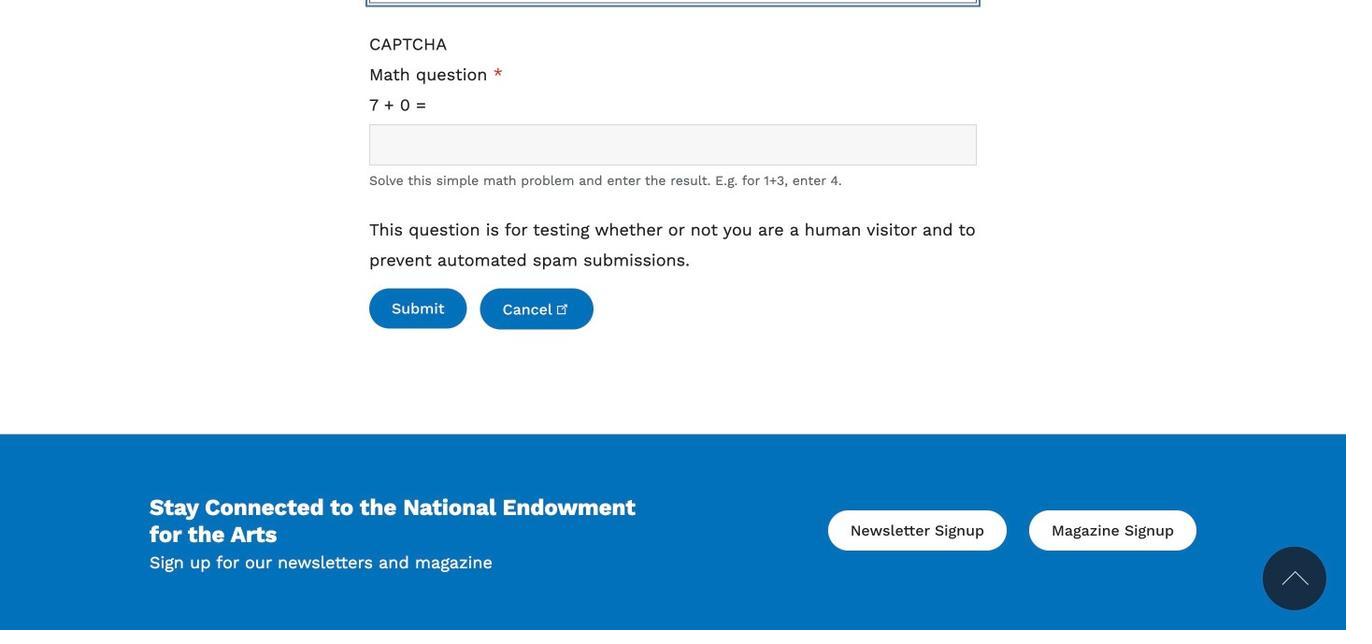 Task type: locate. For each thing, give the bounding box(es) containing it.
None submit
[[369, 288, 467, 329]]

None text field
[[369, 0, 977, 3], [369, 124, 977, 165], [369, 0, 977, 3], [369, 124, 977, 165]]



Task type: describe. For each thing, give the bounding box(es) containing it.
(link is external) image
[[556, 300, 571, 315]]



Task type: vqa. For each thing, say whether or not it's contained in the screenshot.
menu item
no



